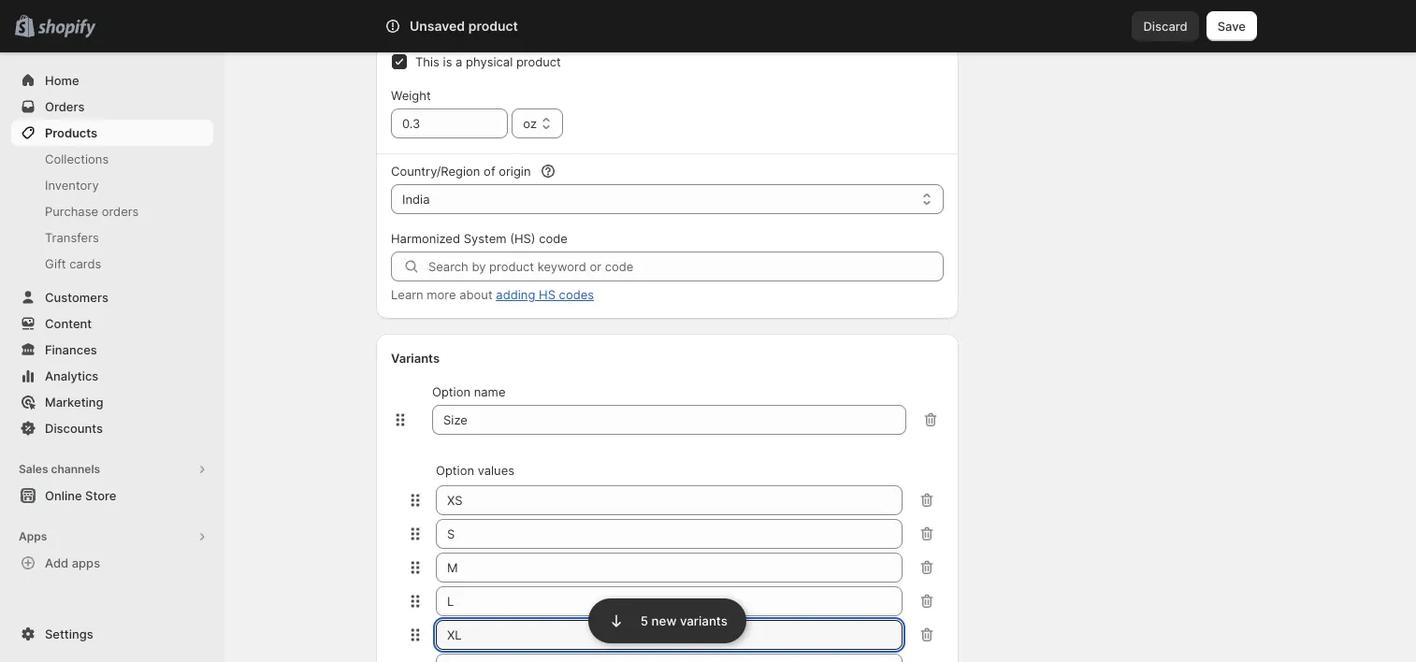 Task type: locate. For each thing, give the bounding box(es) containing it.
discard
[[1143, 19, 1188, 34]]

option
[[432, 384, 470, 399], [436, 463, 474, 478]]

add apps button
[[11, 550, 213, 576]]

sales
[[19, 462, 48, 476]]

this
[[415, 54, 440, 69]]

Weight text field
[[391, 108, 508, 138]]

online store button
[[0, 483, 224, 509]]

shipping
[[391, 24, 443, 39]]

(hs)
[[510, 231, 535, 246]]

gift cards link
[[11, 251, 213, 277]]

transfers link
[[11, 224, 213, 251]]

marketing link
[[11, 389, 213, 415]]

content
[[45, 316, 92, 331]]

product right physical
[[516, 54, 561, 69]]

codes
[[559, 287, 594, 302]]

online
[[45, 488, 82, 503]]

5 new variants button
[[588, 597, 746, 644]]

transfers
[[45, 230, 99, 245]]

option left values
[[436, 463, 474, 478]]

None text field
[[436, 485, 902, 515], [436, 586, 902, 616], [436, 485, 902, 515], [436, 586, 902, 616]]

option left name
[[432, 384, 470, 399]]

origin
[[499, 164, 531, 179]]

apps button
[[11, 524, 213, 550]]

values
[[478, 463, 514, 478]]

option values
[[436, 463, 514, 478]]

None text field
[[436, 519, 902, 549], [436, 553, 902, 583], [436, 620, 902, 650], [436, 519, 902, 549], [436, 553, 902, 583], [436, 620, 902, 650]]

gift
[[45, 256, 66, 271]]

apps
[[19, 529, 47, 543]]

Add another value text field
[[436, 654, 902, 662]]

name
[[474, 384, 506, 399]]

1 vertical spatial option
[[436, 463, 474, 478]]

5
[[641, 614, 648, 629]]

online store
[[45, 488, 116, 503]]

option name
[[432, 384, 506, 399]]

product up physical
[[468, 18, 518, 34]]

harmonized system (hs) code
[[391, 231, 568, 246]]

products link
[[11, 120, 213, 146]]

variants
[[391, 351, 440, 366]]

search button
[[437, 11, 979, 41]]

5 new variants
[[641, 614, 728, 629]]

india
[[402, 192, 430, 207]]

settings
[[45, 627, 93, 642]]

analytics link
[[11, 363, 213, 389]]

this is a physical product
[[415, 54, 561, 69]]

orders
[[102, 204, 139, 219]]

harmonized
[[391, 231, 460, 246]]

0 vertical spatial option
[[432, 384, 470, 399]]

content link
[[11, 311, 213, 337]]

apps
[[72, 556, 100, 571]]

home
[[45, 73, 79, 88]]

analytics
[[45, 369, 98, 383]]

learn more about adding hs codes
[[391, 287, 594, 302]]

adding
[[496, 287, 535, 302]]

product
[[468, 18, 518, 34], [516, 54, 561, 69]]

inventory
[[45, 178, 99, 193]]



Task type: vqa. For each thing, say whether or not it's contained in the screenshot.
text box
yes



Task type: describe. For each thing, give the bounding box(es) containing it.
option for option values
[[436, 463, 474, 478]]

sales channels
[[19, 462, 100, 476]]

orders link
[[11, 94, 213, 120]]

hs
[[539, 287, 556, 302]]

Harmonized System (HS) code text field
[[428, 252, 943, 282]]

purchase orders
[[45, 204, 139, 219]]

finances link
[[11, 337, 213, 363]]

online store link
[[11, 483, 213, 509]]

discard button
[[1132, 11, 1199, 41]]

a
[[456, 54, 462, 69]]

inventory link
[[11, 172, 213, 198]]

orders
[[45, 99, 85, 114]]

gift cards
[[45, 256, 101, 271]]

1 vertical spatial product
[[516, 54, 561, 69]]

marketing
[[45, 395, 103, 410]]

unsaved
[[410, 18, 465, 34]]

more
[[427, 287, 456, 302]]

new
[[652, 614, 677, 629]]

discounts
[[45, 421, 103, 436]]

learn
[[391, 287, 423, 302]]

customers
[[45, 290, 108, 305]]

of
[[484, 164, 495, 179]]

Color text field
[[432, 405, 906, 435]]

sales channels button
[[11, 456, 213, 483]]

search
[[468, 19, 508, 34]]

settings link
[[11, 621, 213, 647]]

physical
[[466, 54, 513, 69]]

weight
[[391, 88, 431, 103]]

home link
[[11, 67, 213, 94]]

add
[[45, 556, 69, 571]]

save button
[[1206, 11, 1257, 41]]

shopify image
[[38, 19, 96, 38]]

add apps
[[45, 556, 100, 571]]

purchase
[[45, 204, 98, 219]]

code
[[539, 231, 568, 246]]

collections
[[45, 152, 109, 166]]

option for option name
[[432, 384, 470, 399]]

country/region of origin
[[391, 164, 531, 179]]

channels
[[51, 462, 100, 476]]

save
[[1218, 19, 1246, 34]]

customers link
[[11, 284, 213, 311]]

oz
[[523, 116, 537, 131]]

unsaved product
[[410, 18, 518, 34]]

0 vertical spatial product
[[468, 18, 518, 34]]

products
[[45, 125, 97, 140]]

store
[[85, 488, 116, 503]]

system
[[464, 231, 507, 246]]

collections link
[[11, 146, 213, 172]]

adding hs codes link
[[496, 287, 594, 302]]

country/region
[[391, 164, 480, 179]]

is
[[443, 54, 452, 69]]

discounts link
[[11, 415, 213, 441]]

variants
[[680, 614, 728, 629]]

cards
[[69, 256, 101, 271]]

purchase orders link
[[11, 198, 213, 224]]

finances
[[45, 342, 97, 357]]

about
[[459, 287, 493, 302]]



